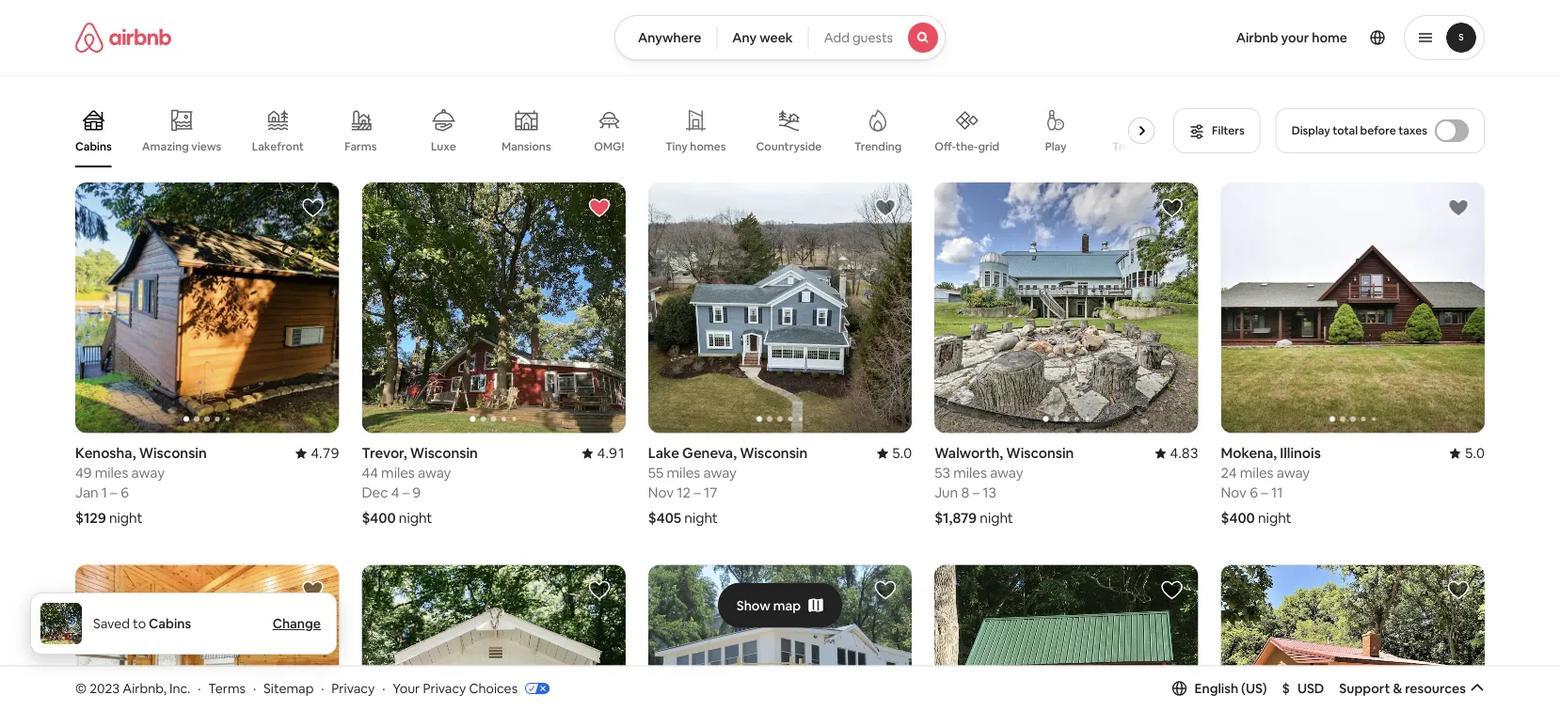 Task type: describe. For each thing, give the bounding box(es) containing it.
views
[[191, 139, 221, 154]]

home
[[1312, 29, 1348, 46]]

the-
[[956, 139, 978, 154]]

wisconsin for 49 miles away
[[139, 444, 207, 462]]

tiny homes
[[666, 139, 726, 154]]

add to wishlist: kenosha, wisconsin image
[[302, 197, 324, 219]]

add to wishlist: elkhorn, wisconsin image
[[588, 579, 611, 602]]

4.91 out of 5 average rating image
[[582, 444, 626, 462]]

mokena, illinois 24 miles away nov 6 – 11 $400 night
[[1221, 444, 1321, 527]]

sitemap link
[[264, 680, 314, 697]]

grid
[[978, 139, 1000, 154]]

map
[[773, 597, 801, 614]]

2 privacy from the left
[[423, 680, 466, 697]]

support & resources button
[[1339, 680, 1485, 697]]

©
[[75, 680, 87, 697]]

night for jun 8 – 13
[[980, 509, 1014, 527]]

miles for jan
[[95, 464, 128, 482]]

usd
[[1298, 680, 1324, 697]]

1
[[101, 484, 107, 502]]

49
[[75, 464, 92, 482]]

filters
[[1212, 123, 1245, 138]]

kenosha, wisconsin 49 miles away jan 1 – 6 $129 night
[[75, 444, 207, 527]]

1 privacy from the left
[[332, 680, 375, 697]]

show map
[[737, 597, 801, 614]]

0 vertical spatial cabins
[[75, 139, 112, 154]]

add to wishlist: mokena, illinois image
[[1447, 197, 1470, 219]]

4.83 out of 5 average rating image
[[1155, 444, 1199, 462]]

add to wishlist: porter, indiana image
[[874, 579, 897, 602]]

tiny
[[666, 139, 688, 154]]

trevor,
[[362, 444, 407, 462]]

profile element
[[968, 0, 1485, 75]]

to
[[133, 615, 146, 632]]

any
[[732, 29, 757, 46]]

anywhere button
[[614, 15, 717, 60]]

privacy link
[[332, 680, 375, 697]]

show map button
[[718, 583, 842, 628]]

9
[[413, 484, 421, 502]]

amazing
[[142, 139, 189, 154]]

add
[[824, 29, 850, 46]]

before
[[1360, 123, 1396, 138]]

resources
[[1405, 680, 1466, 697]]

display
[[1292, 123, 1330, 138]]

farms
[[345, 139, 377, 154]]

away for 44 miles away
[[418, 464, 451, 482]]

– for nov 6 – 11
[[1261, 484, 1268, 502]]

walworth, wisconsin 53 miles away jun 8 – 13 $1,879 night
[[935, 444, 1074, 527]]

support & resources
[[1339, 680, 1466, 697]]

night inside lake geneva, wisconsin 55 miles away nov 12 – 17 $405 night
[[685, 509, 718, 527]]

&
[[1393, 680, 1402, 697]]

display total before taxes button
[[1276, 108, 1485, 153]]

miles for nov
[[1240, 464, 1274, 482]]

choices
[[469, 680, 518, 697]]

55
[[648, 464, 664, 482]]

terms
[[208, 680, 246, 697]]

(us)
[[1241, 680, 1267, 697]]

5.0 for mokena, illinois 24 miles away nov 6 – 11 $400 night
[[1465, 444, 1485, 462]]

amazing views
[[142, 139, 221, 154]]

53
[[935, 464, 950, 482]]

– for dec 4 – 9
[[402, 484, 409, 502]]

your
[[393, 680, 420, 697]]

night for jan 1 – 6
[[109, 509, 143, 527]]

17
[[704, 484, 718, 502]]

4.79
[[311, 444, 339, 462]]

mansions
[[502, 139, 551, 154]]

lakefront
[[252, 139, 304, 154]]

change button
[[273, 615, 321, 632]]

add to wishlist: lake geneva, wisconsin image
[[874, 197, 897, 219]]

terms · sitemap · privacy
[[208, 680, 375, 697]]

none search field containing anywhere
[[614, 15, 946, 60]]

change
[[273, 615, 321, 632]]

your
[[1281, 29, 1309, 46]]

your privacy choices link
[[393, 680, 550, 698]]

support
[[1339, 680, 1390, 697]]

off-
[[935, 139, 956, 154]]

24
[[1221, 464, 1237, 482]]

3 · from the left
[[321, 680, 324, 697]]

jan
[[75, 484, 98, 502]]

6 inside the mokena, illinois 24 miles away nov 6 – 11 $400 night
[[1250, 484, 1258, 502]]

add to wishlist: sawyer, michigan image
[[1161, 579, 1183, 602]]

saved to cabins
[[93, 615, 191, 632]]

english (us) button
[[1172, 680, 1267, 697]]

away for 24 miles away
[[1277, 464, 1310, 482]]

night for dec 4 – 9
[[399, 509, 432, 527]]

wisconsin inside lake geneva, wisconsin 55 miles away nov 12 – 17 $405 night
[[740, 444, 808, 462]]



Task type: locate. For each thing, give the bounding box(es) containing it.
countryside
[[756, 139, 822, 154]]

0 horizontal spatial privacy
[[332, 680, 375, 697]]

miles for jun
[[954, 464, 987, 482]]

away down illinois
[[1277, 464, 1310, 482]]

lake
[[648, 444, 679, 462]]

6 right 1
[[121, 484, 129, 502]]

kenosha,
[[75, 444, 136, 462]]

treehouses
[[1112, 139, 1174, 154]]

6 inside kenosha, wisconsin 49 miles away jan 1 – 6 $129 night
[[121, 484, 129, 502]]

away up 13 at bottom right
[[990, 464, 1023, 482]]

wisconsin
[[139, 444, 207, 462], [410, 444, 478, 462], [740, 444, 808, 462], [1006, 444, 1074, 462]]

2 night from the left
[[399, 509, 432, 527]]

2 wisconsin from the left
[[410, 444, 478, 462]]

6 left 11
[[1250, 484, 1258, 502]]

week
[[760, 29, 793, 46]]

1 horizontal spatial nov
[[1221, 484, 1247, 502]]

any week
[[732, 29, 793, 46]]

wisconsin inside kenosha, wisconsin 49 miles away jan 1 – 6 $129 night
[[139, 444, 207, 462]]

nov
[[648, 484, 674, 502], [1221, 484, 1247, 502]]

display total before taxes
[[1292, 123, 1428, 138]]

4 · from the left
[[382, 680, 385, 697]]

off-the-grid
[[935, 139, 1000, 154]]

miles inside kenosha, wisconsin 49 miles away jan 1 – 6 $129 night
[[95, 464, 128, 482]]

miles up 12
[[667, 464, 700, 482]]

4.91
[[597, 444, 626, 462]]

homes
[[690, 139, 726, 154]]

total
[[1333, 123, 1358, 138]]

show
[[737, 597, 771, 614]]

away inside lake geneva, wisconsin 55 miles away nov 12 – 17 $405 night
[[703, 464, 737, 482]]

– left 17
[[694, 484, 701, 502]]

1 horizontal spatial $400
[[1221, 509, 1255, 527]]

0 horizontal spatial 6
[[121, 484, 129, 502]]

wisconsin right walworth,
[[1006, 444, 1074, 462]]

wisconsin up 9
[[410, 444, 478, 462]]

5 night from the left
[[1258, 509, 1292, 527]]

$129
[[75, 509, 106, 527]]

night inside the mokena, illinois 24 miles away nov 6 – 11 $400 night
[[1258, 509, 1292, 527]]

5 miles from the left
[[1240, 464, 1274, 482]]

$1,879
[[935, 509, 977, 527]]

– inside kenosha, wisconsin 49 miles away jan 1 – 6 $129 night
[[110, 484, 118, 502]]

– right 1
[[110, 484, 118, 502]]

3 miles from the left
[[667, 464, 700, 482]]

1 horizontal spatial 6
[[1250, 484, 1258, 502]]

– left 9
[[402, 484, 409, 502]]

anywhere
[[638, 29, 701, 46]]

illinois
[[1280, 444, 1321, 462]]

1 6 from the left
[[121, 484, 129, 502]]

wisconsin for 53 miles away
[[1006, 444, 1074, 462]]

night down 13 at bottom right
[[980, 509, 1014, 527]]

0 horizontal spatial $400
[[362, 509, 396, 527]]

1 vertical spatial cabins
[[149, 615, 191, 632]]

2 – from the left
[[402, 484, 409, 502]]

4 – from the left
[[973, 484, 980, 502]]

lake geneva, wisconsin 55 miles away nov 12 – 17 $405 night
[[648, 444, 808, 527]]

cabins
[[75, 139, 112, 154], [149, 615, 191, 632]]

cabins right to on the left of page
[[149, 615, 191, 632]]

4.83
[[1170, 444, 1199, 462]]

airbnb,
[[123, 680, 167, 697]]

4 wisconsin from the left
[[1006, 444, 1074, 462]]

group containing amazing views
[[75, 94, 1174, 168]]

44
[[362, 464, 378, 482]]

– for jun 8 – 13
[[973, 484, 980, 502]]

add to wishlist: walworth, wisconsin image
[[1161, 197, 1183, 219]]

1 · from the left
[[198, 680, 201, 697]]

3 – from the left
[[694, 484, 701, 502]]

2 away from the left
[[418, 464, 451, 482]]

5.0 out of 5 average rating image
[[1450, 444, 1485, 462]]

nov inside the mokena, illinois 24 miles away nov 6 – 11 $400 night
[[1221, 484, 1247, 502]]

3 away from the left
[[703, 464, 737, 482]]

add to wishlist: pontiac, illinois image
[[302, 579, 324, 602]]

away up 9
[[418, 464, 451, 482]]

filters button
[[1174, 108, 1261, 153]]

· right terms link
[[253, 680, 256, 697]]

– inside lake geneva, wisconsin 55 miles away nov 12 – 17 $405 night
[[694, 484, 701, 502]]

4 miles from the left
[[954, 464, 987, 482]]

night
[[109, 509, 143, 527], [399, 509, 432, 527], [685, 509, 718, 527], [980, 509, 1014, 527], [1258, 509, 1292, 527]]

miles for dec
[[381, 464, 415, 482]]

3 night from the left
[[685, 509, 718, 527]]

nov inside lake geneva, wisconsin 55 miles away nov 12 – 17 $405 night
[[648, 484, 674, 502]]

5 – from the left
[[1261, 484, 1268, 502]]

–
[[110, 484, 118, 502], [402, 484, 409, 502], [694, 484, 701, 502], [973, 484, 980, 502], [1261, 484, 1268, 502]]

saved
[[93, 615, 130, 632]]

add guests
[[824, 29, 893, 46]]

miles inside the mokena, illinois 24 miles away nov 6 – 11 $400 night
[[1240, 464, 1274, 482]]

– inside the mokena, illinois 24 miles away nov 6 – 11 $400 night
[[1261, 484, 1268, 502]]

night inside kenosha, wisconsin 49 miles away jan 1 – 6 $129 night
[[109, 509, 143, 527]]

0 horizontal spatial 5.0
[[892, 444, 912, 462]]

4
[[391, 484, 399, 502]]

english
[[1195, 680, 1239, 697]]

away down kenosha,
[[131, 464, 165, 482]]

nov down 24
[[1221, 484, 1247, 502]]

miles up 4
[[381, 464, 415, 482]]

away for 53 miles away
[[990, 464, 1023, 482]]

wisconsin right geneva,
[[740, 444, 808, 462]]

4 night from the left
[[980, 509, 1014, 527]]

cabins left amazing
[[75, 139, 112, 154]]

miles inside lake geneva, wisconsin 55 miles away nov 12 – 17 $405 night
[[667, 464, 700, 482]]

1 night from the left
[[109, 509, 143, 527]]

add guests button
[[808, 15, 946, 60]]

omg!
[[594, 139, 624, 154]]

1 horizontal spatial privacy
[[423, 680, 466, 697]]

away inside walworth, wisconsin 53 miles away jun 8 – 13 $1,879 night
[[990, 464, 1023, 482]]

night inside trevor, wisconsin 44 miles away dec 4 – 9 $400 night
[[399, 509, 432, 527]]

$400 inside the mokena, illinois 24 miles away nov 6 – 11 $400 night
[[1221, 509, 1255, 527]]

0 horizontal spatial cabins
[[75, 139, 112, 154]]

5.0 out of 5 average rating image
[[877, 444, 912, 462]]

your privacy choices
[[393, 680, 518, 697]]

1 $400 from the left
[[362, 509, 396, 527]]

walworth,
[[935, 444, 1003, 462]]

wisconsin inside walworth, wisconsin 53 miles away jun 8 – 13 $1,879 night
[[1006, 444, 1074, 462]]

$
[[1282, 680, 1290, 697]]

miles inside walworth, wisconsin 53 miles away jun 8 – 13 $1,879 night
[[954, 464, 987, 482]]

5.0 for lake geneva, wisconsin 55 miles away nov 12 – 17 $405 night
[[892, 444, 912, 462]]

2 5.0 from the left
[[1465, 444, 1485, 462]]

· left privacy link
[[321, 680, 324, 697]]

away inside the mokena, illinois 24 miles away nov 6 – 11 $400 night
[[1277, 464, 1310, 482]]

night down 17
[[685, 509, 718, 527]]

terms link
[[208, 680, 246, 697]]

© 2023 airbnb, inc. ·
[[75, 680, 201, 697]]

1 miles from the left
[[95, 464, 128, 482]]

luxe
[[431, 139, 456, 154]]

1 nov from the left
[[648, 484, 674, 502]]

13
[[983, 484, 997, 502]]

english (us)
[[1195, 680, 1267, 697]]

– inside trevor, wisconsin 44 miles away dec 4 – 9 $400 night
[[402, 484, 409, 502]]

1 5.0 from the left
[[892, 444, 912, 462]]

11
[[1271, 484, 1283, 502]]

1 wisconsin from the left
[[139, 444, 207, 462]]

$405
[[648, 509, 682, 527]]

mokena,
[[1221, 444, 1277, 462]]

geneva,
[[682, 444, 737, 462]]

5 away from the left
[[1277, 464, 1310, 482]]

away up 17
[[703, 464, 737, 482]]

miles down kenosha,
[[95, 464, 128, 482]]

privacy
[[332, 680, 375, 697], [423, 680, 466, 697]]

group
[[75, 94, 1174, 168], [75, 183, 339, 433], [362, 183, 626, 433], [648, 183, 912, 433], [935, 183, 1199, 433], [1221, 183, 1485, 433], [75, 565, 339, 711], [362, 565, 626, 711], [648, 565, 912, 711], [935, 565, 1199, 711], [1221, 565, 1485, 711]]

2023
[[90, 680, 120, 697]]

miles down mokena,
[[1240, 464, 1274, 482]]

1 – from the left
[[110, 484, 118, 502]]

5.0
[[892, 444, 912, 462], [1465, 444, 1485, 462]]

guests
[[853, 29, 893, 46]]

– right 8
[[973, 484, 980, 502]]

12
[[677, 484, 691, 502]]

nov down 55
[[648, 484, 674, 502]]

$400
[[362, 509, 396, 527], [1221, 509, 1255, 527]]

2 · from the left
[[253, 680, 256, 697]]

8
[[961, 484, 969, 502]]

1 horizontal spatial 5.0
[[1465, 444, 1485, 462]]

4 away from the left
[[990, 464, 1023, 482]]

wisconsin for 44 miles away
[[410, 444, 478, 462]]

4.79 out of 5 average rating image
[[296, 444, 339, 462]]

night down 9
[[399, 509, 432, 527]]

1 horizontal spatial cabins
[[149, 615, 191, 632]]

privacy right the your
[[423, 680, 466, 697]]

away inside trevor, wisconsin 44 miles away dec 4 – 9 $400 night
[[418, 464, 451, 482]]

None search field
[[614, 15, 946, 60]]

dec
[[362, 484, 388, 502]]

miles inside trevor, wisconsin 44 miles away dec 4 – 9 $400 night
[[381, 464, 415, 482]]

·
[[198, 680, 201, 697], [253, 680, 256, 697], [321, 680, 324, 697], [382, 680, 385, 697]]

jun
[[935, 484, 958, 502]]

add to wishlist: tonica, illinois image
[[1447, 579, 1470, 602]]

$400 for nov
[[1221, 509, 1255, 527]]

2 miles from the left
[[381, 464, 415, 482]]

1 away from the left
[[131, 464, 165, 482]]

· left the your
[[382, 680, 385, 697]]

2 nov from the left
[[1221, 484, 1247, 502]]

night right $129
[[109, 509, 143, 527]]

sitemap
[[264, 680, 314, 697]]

$400 down dec
[[362, 509, 396, 527]]

play
[[1045, 139, 1067, 154]]

– left 11
[[1261, 484, 1268, 502]]

– for jan 1 – 6
[[110, 484, 118, 502]]

$400 for dec
[[362, 509, 396, 527]]

2 $400 from the left
[[1221, 509, 1255, 527]]

away for 49 miles away
[[131, 464, 165, 482]]

miles down walworth,
[[954, 464, 987, 482]]

$400 inside trevor, wisconsin 44 miles away dec 4 – 9 $400 night
[[362, 509, 396, 527]]

wisconsin right kenosha,
[[139, 444, 207, 462]]

miles
[[95, 464, 128, 482], [381, 464, 415, 482], [667, 464, 700, 482], [954, 464, 987, 482], [1240, 464, 1274, 482]]

wisconsin inside trevor, wisconsin 44 miles away dec 4 – 9 $400 night
[[410, 444, 478, 462]]

remove from wishlist: trevor, wisconsin image
[[588, 197, 611, 219]]

away
[[131, 464, 165, 482], [418, 464, 451, 482], [703, 464, 737, 482], [990, 464, 1023, 482], [1277, 464, 1310, 482]]

$400 down 24
[[1221, 509, 1255, 527]]

night down 11
[[1258, 509, 1292, 527]]

any week button
[[716, 15, 809, 60]]

trending
[[855, 139, 902, 154]]

3 wisconsin from the left
[[740, 444, 808, 462]]

6
[[121, 484, 129, 502], [1250, 484, 1258, 502]]

night inside walworth, wisconsin 53 miles away jun 8 – 13 $1,879 night
[[980, 509, 1014, 527]]

– inside walworth, wisconsin 53 miles away jun 8 – 13 $1,879 night
[[973, 484, 980, 502]]

$ usd
[[1282, 680, 1324, 697]]

away inside kenosha, wisconsin 49 miles away jan 1 – 6 $129 night
[[131, 464, 165, 482]]

night for nov 6 – 11
[[1258, 509, 1292, 527]]

0 horizontal spatial nov
[[648, 484, 674, 502]]

inc.
[[169, 680, 190, 697]]

· right the inc.
[[198, 680, 201, 697]]

privacy left the your
[[332, 680, 375, 697]]

trevor, wisconsin 44 miles away dec 4 – 9 $400 night
[[362, 444, 478, 527]]

2 6 from the left
[[1250, 484, 1258, 502]]



Task type: vqa. For each thing, say whether or not it's contained in the screenshot.
And associated with Art
no



